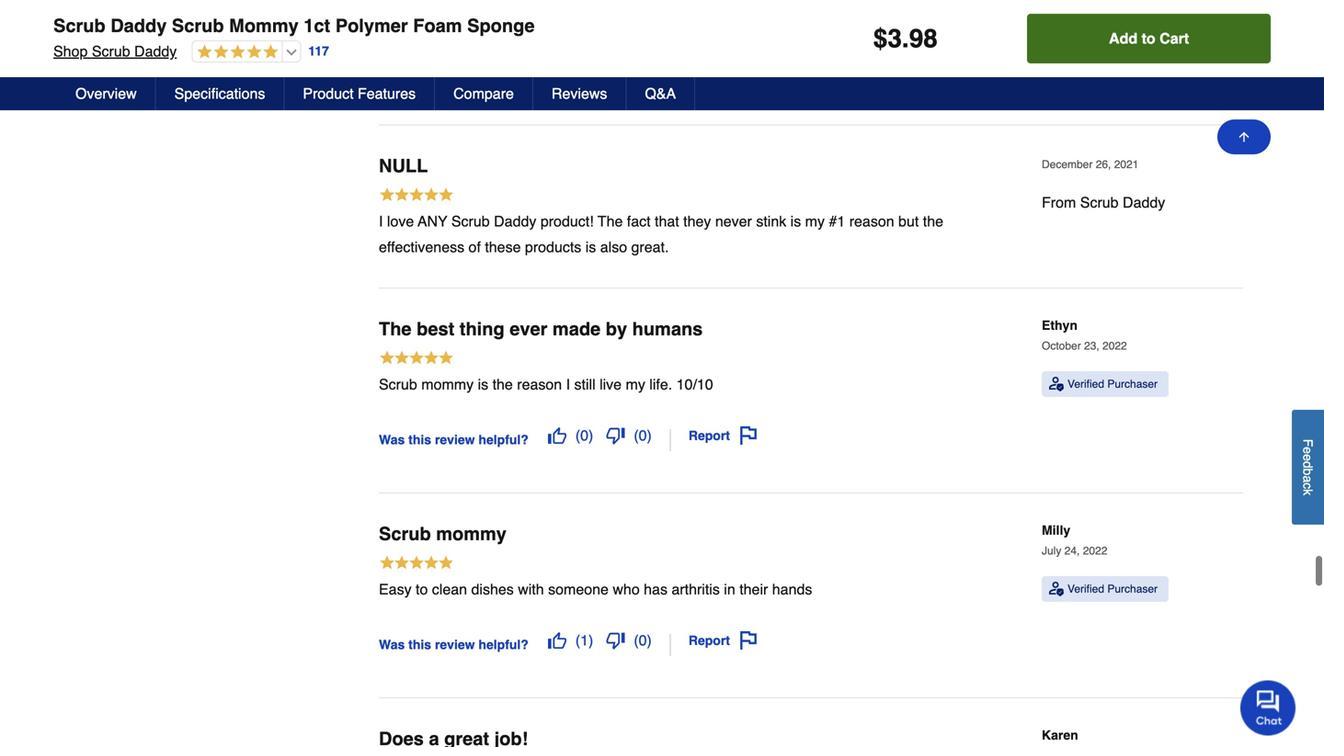Task type: describe. For each thing, give the bounding box(es) containing it.
product features
[[303, 85, 416, 102]]

0 vertical spatial is
[[791, 213, 801, 230]]

1 vertical spatial the
[[493, 376, 513, 393]]

thumb up image
[[548, 58, 566, 77]]

overview
[[75, 85, 137, 102]]

reason inside i love any scrub daddy product! the fact that they never stink is my #1 reason but the effectiveness of these products is also great.
[[849, 213, 894, 230]]

from
[[1042, 194, 1076, 211]]

add to cart button
[[1027, 14, 1271, 63]]

foam
[[413, 15, 462, 36]]

that
[[655, 213, 679, 230]]

was this review helpful? for mommy
[[379, 638, 529, 652]]

( 1 )
[[575, 632, 593, 649]]

my inside i love any scrub daddy product! the fact that they never stink is my #1 reason but the effectiveness of these products is also great.
[[805, 213, 825, 230]]

1 purchaser from the top
[[1108, 10, 1158, 23]]

but
[[899, 213, 919, 230]]

specifications
[[174, 85, 265, 102]]

july
[[1042, 545, 1062, 558]]

0 horizontal spatial dishes
[[471, 581, 514, 598]]

mommy for scrub mommy is the reason i still live my life. 10/10
[[421, 376, 474, 393]]

report button for the best thing ever made by humans
[[682, 420, 764, 452]]

by
[[606, 319, 627, 340]]

these
[[485, 239, 521, 256]]

2021
[[1114, 158, 1139, 171]]

1 verified from the top
[[1068, 10, 1104, 23]]

add to cart
[[1109, 30, 1189, 47]]

milly july 24, 2022
[[1042, 523, 1108, 558]]

1 verified purchaser icon image from the top
[[1049, 9, 1064, 24]]

verified for scrub mommy
[[1068, 583, 1104, 596]]

0 up 'reviews'
[[580, 59, 589, 76]]

purchaser for the best thing ever made by humans
[[1108, 378, 1158, 391]]

daddy down 2021
[[1123, 194, 1165, 211]]

flag image for the best thing ever made by humans
[[739, 427, 758, 445]]

easy
[[379, 581, 412, 598]]

f e e d b a c k
[[1301, 439, 1315, 496]]

c
[[1301, 483, 1315, 489]]

( 0 ) for scrub mommy report button
[[634, 632, 652, 649]]

scrub up 4.9 stars image
[[172, 15, 224, 36]]

this for scrub
[[408, 638, 431, 652]]

polymer
[[335, 15, 408, 36]]

0 for third report button from the bottom of the page
[[639, 59, 647, 76]]

perfect product for cleaning dishes after you eat
[[379, 12, 691, 29]]

) left thumb down image
[[589, 427, 593, 444]]

1 horizontal spatial dishes
[[563, 12, 605, 29]]

any
[[418, 213, 447, 230]]

reviews button
[[533, 77, 627, 110]]

scrub up shop at the top of page
[[53, 15, 105, 36]]

1ct
[[304, 15, 330, 36]]

of
[[469, 239, 481, 256]]

the inside i love any scrub daddy product! the fact that they never stink is my #1 reason but the effectiveness of these products is also great.
[[923, 213, 944, 230]]

1 e from the top
[[1301, 447, 1315, 454]]

( 0 ) for report button for the best thing ever made by humans
[[634, 427, 652, 444]]

1 verified purchaser from the top
[[1068, 10, 1158, 23]]

compare button
[[435, 77, 533, 110]]

) up q&a
[[647, 59, 652, 76]]

1 vertical spatial my
[[626, 376, 645, 393]]

helpful? for mommy
[[479, 638, 529, 652]]

fact
[[627, 213, 651, 230]]

1 vertical spatial is
[[586, 239, 596, 256]]

best
[[417, 319, 455, 340]]

never
[[715, 213, 752, 230]]

clean
[[432, 581, 467, 598]]

compare
[[453, 85, 514, 102]]

thumb down image
[[606, 427, 625, 445]]

thumb down image for ( 1 )
[[606, 632, 625, 650]]

hands
[[772, 581, 812, 598]]

#1
[[829, 213, 845, 230]]

was for scrub mommy
[[379, 638, 405, 652]]

product
[[303, 85, 354, 102]]

perfect
[[379, 12, 425, 29]]

eat
[[671, 12, 691, 29]]

3
[[888, 24, 902, 53]]

the best thing ever made by humans
[[379, 319, 703, 340]]

cleaning
[[504, 12, 559, 29]]

) up 'reviews'
[[589, 59, 593, 76]]

add
[[1109, 30, 1138, 47]]

milly
[[1042, 523, 1071, 538]]

products
[[525, 239, 581, 256]]

still
[[574, 376, 596, 393]]

1 flag image from the top
[[739, 58, 758, 77]]

report button for scrub mommy
[[682, 625, 764, 657]]

98
[[909, 24, 938, 53]]

d
[[1301, 461, 1315, 469]]

flag image for scrub mommy
[[739, 632, 758, 650]]

4.9 stars image
[[192, 44, 278, 61]]

( 0 ) for third report button from the bottom of the page
[[634, 59, 652, 76]]

review for best
[[435, 432, 475, 447]]

sponge
[[467, 15, 535, 36]]

a
[[1301, 476, 1315, 483]]

scrub up the easy
[[379, 524, 431, 545]]

26,
[[1096, 158, 1111, 171]]

5 stars image for scrub mommy
[[379, 555, 454, 574]]

easy to clean dishes with someone who has arthritis in their hands
[[379, 581, 812, 598]]

f
[[1301, 439, 1315, 447]]

effectiveness
[[379, 239, 464, 256]]

) down has
[[647, 632, 652, 649]]

5 stars image for null
[[379, 186, 454, 206]]

i love any scrub daddy product! the fact that they never stink is my #1 reason but the effectiveness of these products is also great.
[[379, 213, 944, 256]]

verified purchaser icon image for scrub mommy
[[1049, 582, 1064, 597]]

1 review from the top
[[435, 64, 475, 79]]

after
[[610, 12, 639, 29]]

scrub down the '26,'
[[1080, 194, 1119, 211]]

i inside i love any scrub daddy product! the fact that they never stink is my #1 reason but the effectiveness of these products is also great.
[[379, 213, 383, 230]]

10/10
[[677, 376, 713, 393]]

ever
[[510, 319, 548, 340]]

product!
[[541, 213, 594, 230]]

0 for report button for the best thing ever made by humans
[[639, 427, 647, 444]]

1 this from the top
[[408, 64, 431, 79]]

scrub inside i love any scrub daddy product! the fact that they never stink is my #1 reason but the effectiveness of these products is also great.
[[451, 213, 490, 230]]

thumb down image for ( 0 )
[[606, 58, 625, 77]]

scrub right shop at the top of page
[[92, 43, 130, 60]]

24,
[[1065, 545, 1080, 558]]

they
[[683, 213, 711, 230]]

b
[[1301, 469, 1315, 476]]

23,
[[1084, 340, 1100, 353]]

in
[[724, 581, 735, 598]]

december 26, 2021
[[1042, 158, 1139, 171]]

overview button
[[57, 77, 156, 110]]

( down someone
[[575, 632, 580, 649]]

1 report button from the top
[[682, 52, 764, 83]]

product features button
[[285, 77, 435, 110]]

product
[[430, 12, 479, 29]]

someone
[[548, 581, 609, 598]]

thumb up image for mommy
[[548, 632, 566, 650]]



Task type: locate. For each thing, give the bounding box(es) containing it.
2 vertical spatial flag image
[[739, 632, 758, 650]]

2 vertical spatial helpful?
[[479, 638, 529, 652]]

1
[[580, 632, 589, 649]]

thing
[[460, 319, 505, 340]]

also
[[600, 239, 627, 256]]

flag image
[[739, 58, 758, 77], [739, 427, 758, 445], [739, 632, 758, 650]]

thumb up image
[[548, 427, 566, 445], [548, 632, 566, 650]]

0 horizontal spatial the
[[493, 376, 513, 393]]

1 vertical spatial verified purchaser icon image
[[1049, 377, 1064, 392]]

0 vertical spatial reason
[[849, 213, 894, 230]]

$ 3 . 98
[[873, 24, 938, 53]]

verified purchaser icon image for the best thing ever made by humans
[[1049, 377, 1064, 392]]

( left thumb down image
[[575, 427, 580, 444]]

reason
[[849, 213, 894, 230], [517, 376, 562, 393]]

1 horizontal spatial the
[[923, 213, 944, 230]]

0 vertical spatial flag image
[[739, 58, 758, 77]]

2022 for scrub mommy
[[1083, 545, 1108, 558]]

1 thumb up image from the top
[[548, 427, 566, 445]]

love
[[387, 213, 414, 230]]

0 vertical spatial report
[[689, 60, 730, 75]]

life.
[[650, 376, 672, 393]]

1 vertical spatial flag image
[[739, 427, 758, 445]]

to for add
[[1142, 30, 1156, 47]]

verified
[[1068, 10, 1104, 23], [1068, 378, 1104, 391], [1068, 583, 1104, 596]]

1 horizontal spatial my
[[805, 213, 825, 230]]

the left best
[[379, 319, 412, 340]]

is
[[791, 213, 801, 230], [586, 239, 596, 256], [478, 376, 488, 393]]

2 thumb down image from the top
[[606, 632, 625, 650]]

to right add
[[1142, 30, 1156, 47]]

dishes left after
[[563, 12, 605, 29]]

3 review from the top
[[435, 638, 475, 652]]

2022 inside the ethyn october 23, 2022
[[1103, 340, 1127, 353]]

2 verified purchaser from the top
[[1068, 378, 1158, 391]]

is left also
[[586, 239, 596, 256]]

2 vertical spatial verified purchaser icon image
[[1049, 582, 1064, 597]]

reviews
[[552, 85, 607, 102]]

0 vertical spatial my
[[805, 213, 825, 230]]

( 0 ) up q&a
[[634, 59, 652, 76]]

was this review helpful? for best
[[379, 432, 529, 447]]

1 vertical spatial i
[[566, 376, 570, 393]]

scrub
[[53, 15, 105, 36], [172, 15, 224, 36], [92, 43, 130, 60], [1080, 194, 1119, 211], [451, 213, 490, 230], [379, 376, 417, 393], [379, 524, 431, 545]]

is right stink
[[791, 213, 801, 230]]

my left #1
[[805, 213, 825, 230]]

.
[[902, 24, 909, 53]]

)
[[589, 59, 593, 76], [647, 59, 652, 76], [589, 427, 593, 444], [647, 427, 652, 444], [589, 632, 593, 649], [647, 632, 652, 649]]

( 0 ) left thumb down image
[[575, 427, 593, 444]]

was for the best thing ever made by humans
[[379, 432, 405, 447]]

ethyn
[[1042, 318, 1078, 333]]

review
[[435, 64, 475, 79], [435, 432, 475, 447], [435, 638, 475, 652]]

i
[[379, 213, 383, 230], [566, 376, 570, 393]]

reason right #1
[[849, 213, 894, 230]]

0 vertical spatial 2022
[[1103, 340, 1127, 353]]

2 purchaser from the top
[[1108, 378, 1158, 391]]

0 horizontal spatial the
[[379, 319, 412, 340]]

mommy
[[421, 376, 474, 393], [436, 524, 507, 545]]

2 vertical spatial is
[[478, 376, 488, 393]]

0 vertical spatial verified purchaser
[[1068, 10, 1158, 23]]

5 stars image for the best thing ever made by humans
[[379, 350, 454, 369]]

to inside button
[[1142, 30, 1156, 47]]

0 vertical spatial thumb up image
[[548, 427, 566, 445]]

0 vertical spatial verified purchaser icon image
[[1049, 9, 1064, 24]]

( up q&a button
[[634, 59, 639, 76]]

verified purchaser up add
[[1068, 10, 1158, 23]]

the right but on the top of the page
[[923, 213, 944, 230]]

0 left thumb down image
[[580, 427, 589, 444]]

1 horizontal spatial to
[[1142, 30, 1156, 47]]

2 this from the top
[[408, 432, 431, 447]]

for
[[483, 12, 500, 29]]

0 vertical spatial this
[[408, 64, 431, 79]]

0 vertical spatial helpful?
[[479, 64, 529, 79]]

0 horizontal spatial my
[[626, 376, 645, 393]]

0 horizontal spatial is
[[478, 376, 488, 393]]

q&a
[[645, 85, 676, 102]]

) down "easy to clean dishes with someone who has arthritis in their hands"
[[589, 632, 593, 649]]

( 0 ) up 'reviews'
[[575, 59, 593, 76]]

5 stars image
[[379, 186, 454, 206], [379, 350, 454, 369], [379, 555, 454, 574]]

2022 right 24,
[[1083, 545, 1108, 558]]

arthritis
[[672, 581, 720, 598]]

1 was this review helpful? from the top
[[379, 64, 529, 79]]

1 vertical spatial 2022
[[1083, 545, 1108, 558]]

report button down in
[[682, 625, 764, 657]]

helpful?
[[479, 64, 529, 79], [479, 432, 529, 447], [479, 638, 529, 652]]

dishes left 'with'
[[471, 581, 514, 598]]

( 0 )
[[575, 59, 593, 76], [634, 59, 652, 76], [575, 427, 593, 444], [634, 427, 652, 444], [634, 632, 652, 649]]

2 vertical spatial 5 stars image
[[379, 555, 454, 574]]

( right thumb down image
[[634, 427, 639, 444]]

is down the thing
[[478, 376, 488, 393]]

mommy down best
[[421, 376, 474, 393]]

e up d
[[1301, 447, 1315, 454]]

0 up q&a
[[639, 59, 647, 76]]

arrow up image
[[1237, 130, 1252, 144]]

live
[[600, 376, 622, 393]]

shop scrub daddy
[[53, 43, 177, 60]]

cart
[[1160, 30, 1189, 47]]

2 vertical spatial verified
[[1068, 583, 1104, 596]]

2022 inside milly july 24, 2022
[[1083, 545, 1108, 558]]

0 horizontal spatial to
[[416, 581, 428, 598]]

1 vertical spatial to
[[416, 581, 428, 598]]

dishes
[[563, 12, 605, 29], [471, 581, 514, 598]]

the
[[923, 213, 944, 230], [493, 376, 513, 393]]

1 vertical spatial review
[[435, 432, 475, 447]]

e
[[1301, 447, 1315, 454], [1301, 454, 1315, 461]]

karen
[[1042, 728, 1078, 743]]

2 was this review helpful? from the top
[[379, 432, 529, 447]]

e up 'b'
[[1301, 454, 1315, 461]]

this
[[408, 64, 431, 79], [408, 432, 431, 447], [408, 638, 431, 652]]

2 verified purchaser icon image from the top
[[1049, 377, 1064, 392]]

0 vertical spatial 5 stars image
[[379, 186, 454, 206]]

helpful? up compare
[[479, 64, 529, 79]]

reason left still
[[517, 376, 562, 393]]

3 was this review helpful? from the top
[[379, 638, 529, 652]]

2 vertical spatial purchaser
[[1108, 583, 1158, 596]]

null
[[379, 155, 428, 177]]

verified purchaser down 23, on the top of page
[[1068, 378, 1158, 391]]

2 report from the top
[[689, 429, 730, 443]]

0 vertical spatial review
[[435, 64, 475, 79]]

2 review from the top
[[435, 432, 475, 447]]

chat invite button image
[[1241, 680, 1297, 736]]

1 vertical spatial dishes
[[471, 581, 514, 598]]

0 for scrub mommy report button
[[639, 632, 647, 649]]

1 vertical spatial thumb up image
[[548, 632, 566, 650]]

1 horizontal spatial the
[[598, 213, 623, 230]]

1 horizontal spatial i
[[566, 376, 570, 393]]

0 down has
[[639, 632, 647, 649]]

( right ( 1 ) at the bottom left
[[634, 632, 639, 649]]

2022 for the best thing ever made by humans
[[1103, 340, 1127, 353]]

0 vertical spatial the
[[598, 213, 623, 230]]

2 vertical spatial this
[[408, 638, 431, 652]]

verified purchaser for the best thing ever made by humans
[[1068, 378, 1158, 391]]

3 5 stars image from the top
[[379, 555, 454, 574]]

3 verified purchaser from the top
[[1068, 583, 1158, 596]]

1 vertical spatial was this review helpful?
[[379, 432, 529, 447]]

2 vertical spatial report
[[689, 634, 730, 648]]

my right live
[[626, 376, 645, 393]]

(
[[575, 59, 580, 76], [634, 59, 639, 76], [575, 427, 580, 444], [634, 427, 639, 444], [575, 632, 580, 649], [634, 632, 639, 649]]

daddy inside i love any scrub daddy product! the fact that they never stink is my #1 reason but the effectiveness of these products is also great.
[[494, 213, 536, 230]]

3 verified from the top
[[1068, 583, 1104, 596]]

1 thumb down image from the top
[[606, 58, 625, 77]]

purchaser up add
[[1108, 10, 1158, 23]]

verified purchaser for scrub mommy
[[1068, 583, 1158, 596]]

1 vertical spatial mommy
[[436, 524, 507, 545]]

2 vertical spatial was this review helpful?
[[379, 638, 529, 652]]

1 vertical spatial verified
[[1068, 378, 1104, 391]]

5 stars image down best
[[379, 350, 454, 369]]

thumb up image down scrub mommy is the reason i still live my life. 10/10 on the bottom
[[548, 427, 566, 445]]

the down the thing
[[493, 376, 513, 393]]

with
[[518, 581, 544, 598]]

to for easy
[[416, 581, 428, 598]]

has
[[644, 581, 668, 598]]

stink
[[756, 213, 786, 230]]

3 was from the top
[[379, 638, 405, 652]]

the up also
[[598, 213, 623, 230]]

report button
[[682, 52, 764, 83], [682, 420, 764, 452], [682, 625, 764, 657]]

purchaser down the ethyn october 23, 2022
[[1108, 378, 1158, 391]]

3 report button from the top
[[682, 625, 764, 657]]

from scrub daddy
[[1042, 194, 1165, 211]]

0 vertical spatial report button
[[682, 52, 764, 83]]

helpful? down scrub mommy is the reason i still live my life. 10/10 on the bottom
[[479, 432, 529, 447]]

report down 10/10
[[689, 429, 730, 443]]

this for the
[[408, 432, 431, 447]]

features
[[358, 85, 416, 102]]

( 0 ) down has
[[634, 632, 652, 649]]

verified purchaser down 24,
[[1068, 583, 1158, 596]]

helpful? for best
[[479, 432, 529, 447]]

i left love
[[379, 213, 383, 230]]

the inside i love any scrub daddy product! the fact that they never stink is my #1 reason but the effectiveness of these products is also great.
[[598, 213, 623, 230]]

0
[[580, 59, 589, 76], [639, 59, 647, 76], [580, 427, 589, 444], [639, 427, 647, 444], [639, 632, 647, 649]]

0 vertical spatial mommy
[[421, 376, 474, 393]]

2 flag image from the top
[[739, 427, 758, 445]]

verified purchaser icon image
[[1049, 9, 1064, 24], [1049, 377, 1064, 392], [1049, 582, 1064, 597]]

3 helpful? from the top
[[479, 638, 529, 652]]

daddy up shop scrub daddy
[[111, 15, 167, 36]]

k
[[1301, 489, 1315, 496]]

2 horizontal spatial is
[[791, 213, 801, 230]]

verified for the best thing ever made by humans
[[1068, 378, 1104, 391]]

thumb down image right ( 1 ) at the bottom left
[[606, 632, 625, 650]]

2 vertical spatial verified purchaser
[[1068, 583, 1158, 596]]

2 verified from the top
[[1068, 378, 1104, 391]]

report for scrub mommy
[[689, 634, 730, 648]]

0 vertical spatial to
[[1142, 30, 1156, 47]]

made
[[553, 319, 601, 340]]

3 purchaser from the top
[[1108, 583, 1158, 596]]

117
[[308, 44, 329, 59]]

2 vertical spatial report button
[[682, 625, 764, 657]]

shop
[[53, 43, 88, 60]]

purchaser for scrub mommy
[[1108, 583, 1158, 596]]

2 thumb up image from the top
[[548, 632, 566, 650]]

daddy
[[111, 15, 167, 36], [134, 43, 177, 60], [1123, 194, 1165, 211], [494, 213, 536, 230]]

0 vertical spatial the
[[923, 213, 944, 230]]

1 vertical spatial thumb down image
[[606, 632, 625, 650]]

q&a button
[[627, 77, 695, 110]]

0 vertical spatial dishes
[[563, 12, 605, 29]]

1 vertical spatial purchaser
[[1108, 378, 1158, 391]]

0 vertical spatial i
[[379, 213, 383, 230]]

2 vertical spatial review
[[435, 638, 475, 652]]

purchaser down milly july 24, 2022
[[1108, 583, 1158, 596]]

scrub up the of
[[451, 213, 490, 230]]

scrub down best
[[379, 376, 417, 393]]

1 vertical spatial helpful?
[[479, 432, 529, 447]]

2 helpful? from the top
[[479, 432, 529, 447]]

report down arthritis
[[689, 634, 730, 648]]

thumb down image
[[606, 58, 625, 77], [606, 632, 625, 650]]

1 vertical spatial verified purchaser
[[1068, 378, 1158, 391]]

who
[[613, 581, 640, 598]]

specifications button
[[156, 77, 285, 110]]

f e e d b a c k button
[[1292, 410, 1324, 525]]

1 vertical spatial report
[[689, 429, 730, 443]]

1 vertical spatial report button
[[682, 420, 764, 452]]

scrub mommy is the reason i still live my life. 10/10
[[379, 376, 713, 393]]

1 horizontal spatial reason
[[849, 213, 894, 230]]

1 helpful? from the top
[[479, 64, 529, 79]]

thumb up image for best
[[548, 427, 566, 445]]

mommy up 'clean'
[[436, 524, 507, 545]]

5 stars image up any
[[379, 186, 454, 206]]

my
[[805, 213, 825, 230], [626, 376, 645, 393]]

0 vertical spatial purchaser
[[1108, 10, 1158, 23]]

october
[[1042, 340, 1081, 353]]

1 vertical spatial this
[[408, 432, 431, 447]]

1 report from the top
[[689, 60, 730, 75]]

to right the easy
[[416, 581, 428, 598]]

3 verified purchaser icon image from the top
[[1049, 582, 1064, 597]]

i left still
[[566, 376, 570, 393]]

review for mommy
[[435, 638, 475, 652]]

you
[[643, 12, 667, 29]]

0 horizontal spatial i
[[379, 213, 383, 230]]

mommy for scrub mommy
[[436, 524, 507, 545]]

december
[[1042, 158, 1093, 171]]

great.
[[631, 239, 669, 256]]

2 vertical spatial was
[[379, 638, 405, 652]]

( right thumb up icon
[[575, 59, 580, 76]]

report for the best thing ever made by humans
[[689, 429, 730, 443]]

3 report from the top
[[689, 634, 730, 648]]

0 vertical spatial was this review helpful?
[[379, 64, 529, 79]]

daddy up overview button
[[134, 43, 177, 60]]

was
[[379, 64, 405, 79], [379, 432, 405, 447], [379, 638, 405, 652]]

1 vertical spatial 5 stars image
[[379, 350, 454, 369]]

3 this from the top
[[408, 638, 431, 652]]

report up q&a button
[[689, 60, 730, 75]]

3 flag image from the top
[[739, 632, 758, 650]]

1 horizontal spatial is
[[586, 239, 596, 256]]

their
[[740, 581, 768, 598]]

verified purchaser
[[1068, 10, 1158, 23], [1068, 378, 1158, 391], [1068, 583, 1158, 596]]

thumb up image left 1
[[548, 632, 566, 650]]

1 5 stars image from the top
[[379, 186, 454, 206]]

2 5 stars image from the top
[[379, 350, 454, 369]]

0 vertical spatial thumb down image
[[606, 58, 625, 77]]

helpful? down 'with'
[[479, 638, 529, 652]]

) right thumb down image
[[647, 427, 652, 444]]

2022 right 23, on the top of page
[[1103, 340, 1127, 353]]

5 stars image up the easy
[[379, 555, 454, 574]]

mommy
[[229, 15, 299, 36]]

0 horizontal spatial reason
[[517, 376, 562, 393]]

purchaser
[[1108, 10, 1158, 23], [1108, 378, 1158, 391], [1108, 583, 1158, 596]]

0 right thumb down image
[[639, 427, 647, 444]]

1 vertical spatial was
[[379, 432, 405, 447]]

0 vertical spatial was
[[379, 64, 405, 79]]

scrub mommy
[[379, 524, 507, 545]]

1 vertical spatial reason
[[517, 376, 562, 393]]

thumb down image up "reviews" button
[[606, 58, 625, 77]]

2 report button from the top
[[682, 420, 764, 452]]

2 e from the top
[[1301, 454, 1315, 461]]

( 0 ) right thumb down image
[[634, 427, 652, 444]]

ethyn october 23, 2022
[[1042, 318, 1127, 353]]

report button down 10/10
[[682, 420, 764, 452]]

2 was from the top
[[379, 432, 405, 447]]

report button down eat
[[682, 52, 764, 83]]

$
[[873, 24, 888, 53]]

daddy up these
[[494, 213, 536, 230]]

1 vertical spatial the
[[379, 319, 412, 340]]

0 vertical spatial verified
[[1068, 10, 1104, 23]]

1 was from the top
[[379, 64, 405, 79]]



Task type: vqa. For each thing, say whether or not it's contained in the screenshot.
top the that
no



